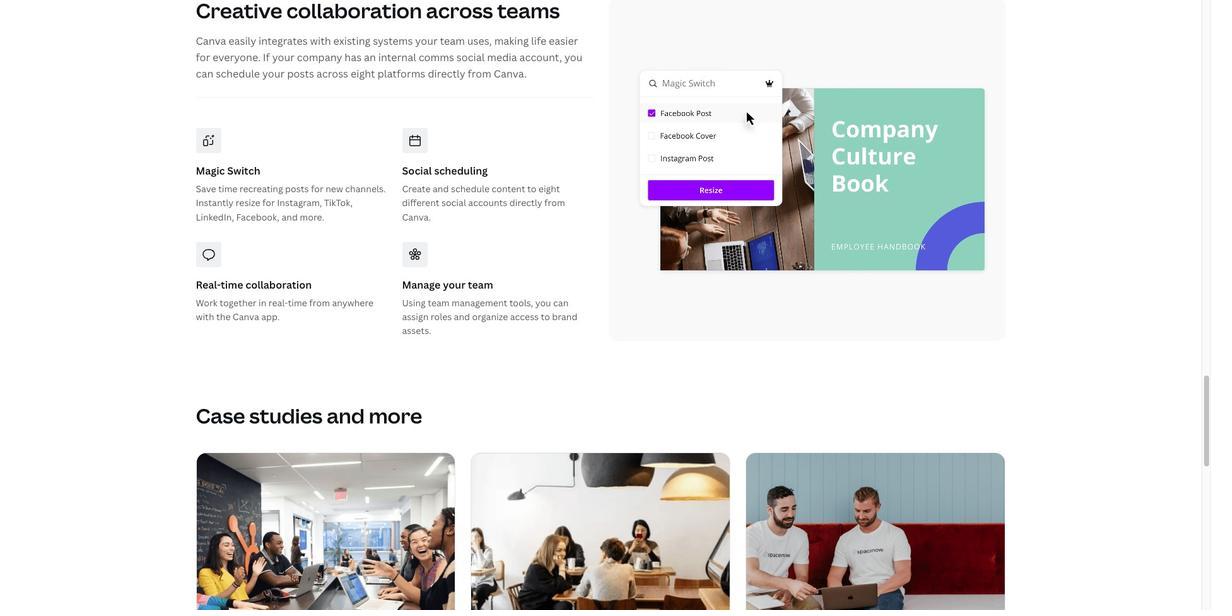 Task type: locate. For each thing, give the bounding box(es) containing it.
0 horizontal spatial to
[[528, 183, 537, 195]]

0 horizontal spatial for
[[196, 50, 210, 64]]

eight
[[351, 67, 375, 81], [539, 183, 560, 195]]

0 horizontal spatial from
[[309, 297, 330, 309]]

1 vertical spatial eight
[[539, 183, 560, 195]]

your
[[415, 34, 438, 48], [272, 50, 295, 64], [263, 67, 285, 81], [443, 278, 466, 292]]

0 vertical spatial can
[[196, 67, 213, 81]]

0 vertical spatial from
[[468, 67, 492, 81]]

your up management
[[443, 278, 466, 292]]

easily
[[229, 34, 256, 48]]

and
[[433, 183, 449, 195], [282, 211, 298, 223], [454, 311, 470, 323], [327, 402, 365, 430]]

for
[[196, 50, 210, 64], [311, 183, 324, 195], [263, 197, 275, 209]]

easier
[[549, 34, 578, 48]]

1 vertical spatial team
[[468, 278, 493, 292]]

posts up instagram,
[[285, 183, 309, 195]]

time up instantly
[[218, 183, 238, 195]]

1 horizontal spatial you
[[565, 50, 583, 64]]

0 vertical spatial time
[[218, 183, 238, 195]]

with inside the real-time collaboration work together in real-time from anywhere with the canva app.
[[196, 311, 214, 323]]

0 vertical spatial canva.
[[494, 67, 527, 81]]

to
[[528, 183, 537, 195], [541, 311, 550, 323]]

everyone.
[[213, 50, 261, 64]]

0 vertical spatial schedule
[[216, 67, 260, 81]]

0 vertical spatial team
[[440, 34, 465, 48]]

using
[[402, 297, 426, 309]]

0 horizontal spatial schedule
[[216, 67, 260, 81]]

you inside manage your team using team management tools, you can assign roles and organize access to brand assets.
[[536, 297, 551, 309]]

social down scheduling
[[442, 197, 466, 209]]

0 vertical spatial with
[[310, 34, 331, 48]]

and down instagram,
[[282, 211, 298, 223]]

1 vertical spatial schedule
[[451, 183, 490, 195]]

schedule
[[216, 67, 260, 81], [451, 183, 490, 195]]

0 horizontal spatial directly
[[428, 67, 466, 81]]

new
[[326, 183, 343, 195]]

magic switch save time recreating posts for new channels. instantly resize for instagram, tiktok, linkedin, facebook, and more.
[[196, 164, 386, 223]]

more
[[369, 402, 422, 430]]

time
[[218, 183, 238, 195], [221, 278, 243, 292], [288, 297, 307, 309]]

time down "collaboration" on the left top of the page
[[288, 297, 307, 309]]

linkedin,
[[196, 211, 234, 223]]

1 horizontal spatial can
[[553, 297, 569, 309]]

you down 'easier'
[[565, 50, 583, 64]]

directly down content
[[510, 197, 543, 209]]

media
[[487, 50, 517, 64]]

social scheduling create and schedule content to eight different social accounts directly from canva.
[[402, 164, 565, 223]]

social down 'uses,'
[[457, 50, 485, 64]]

1 vertical spatial for
[[311, 183, 324, 195]]

canva
[[196, 34, 226, 48], [233, 311, 259, 323]]

from inside canva easily integrates with existing systems your team uses, making life easier for everyone. if your company has an internal comms social media account, you can schedule your posts across eight platforms directly from canva.
[[468, 67, 492, 81]]

to left brand
[[541, 311, 550, 323]]

to inside "social scheduling create and schedule content to eight different social accounts directly from canva."
[[528, 183, 537, 195]]

1 vertical spatial time
[[221, 278, 243, 292]]

your up comms
[[415, 34, 438, 48]]

0 horizontal spatial with
[[196, 311, 214, 323]]

for left new
[[311, 183, 324, 195]]

work
[[196, 297, 218, 309]]

0 vertical spatial social
[[457, 50, 485, 64]]

1 vertical spatial canva
[[233, 311, 259, 323]]

2 vertical spatial team
[[428, 297, 450, 309]]

0 horizontal spatial can
[[196, 67, 213, 81]]

together
[[220, 297, 257, 309]]

1 vertical spatial to
[[541, 311, 550, 323]]

posts down 'company'
[[287, 67, 314, 81]]

1 horizontal spatial canva
[[233, 311, 259, 323]]

1 vertical spatial canva.
[[402, 211, 431, 223]]

your inside manage your team using team management tools, you can assign roles and organize access to brand assets.
[[443, 278, 466, 292]]

from inside the real-time collaboration work together in real-time from anywhere with the canva app.
[[309, 297, 330, 309]]

2 vertical spatial from
[[309, 297, 330, 309]]

0 horizontal spatial canva.
[[402, 211, 431, 223]]

1 horizontal spatial directly
[[510, 197, 543, 209]]

with up 'company'
[[310, 34, 331, 48]]

and right roles
[[454, 311, 470, 323]]

1 horizontal spatial for
[[263, 197, 275, 209]]

and inside manage your team using team management tools, you can assign roles and organize access to brand assets.
[[454, 311, 470, 323]]

with down work
[[196, 311, 214, 323]]

to right content
[[528, 183, 537, 195]]

canva.
[[494, 67, 527, 81], [402, 211, 431, 223]]

can down everyone. at the top of page
[[196, 67, 213, 81]]

1 horizontal spatial schedule
[[451, 183, 490, 195]]

team
[[440, 34, 465, 48], [468, 278, 493, 292], [428, 297, 450, 309]]

0 vertical spatial for
[[196, 50, 210, 64]]

1 horizontal spatial to
[[541, 311, 550, 323]]

time inside magic switch save time recreating posts for new channels. instantly resize for instagram, tiktok, linkedin, facebook, and more.
[[218, 183, 238, 195]]

can up brand
[[553, 297, 569, 309]]

2 horizontal spatial for
[[311, 183, 324, 195]]

account,
[[520, 50, 562, 64]]

for left everyone. at the top of page
[[196, 50, 210, 64]]

1 vertical spatial social
[[442, 197, 466, 209]]

canva up everyone. at the top of page
[[196, 34, 226, 48]]

anywhere
[[332, 297, 374, 309]]

1 vertical spatial with
[[196, 311, 214, 323]]

0 vertical spatial directly
[[428, 67, 466, 81]]

from inside "social scheduling create and schedule content to eight different social accounts directly from canva."
[[545, 197, 565, 209]]

directly
[[428, 67, 466, 81], [510, 197, 543, 209]]

scheduling
[[434, 164, 488, 178]]

instagram,
[[277, 197, 322, 209]]

canva. down different
[[402, 211, 431, 223]]

social
[[457, 50, 485, 64], [442, 197, 466, 209]]

case studies and more
[[196, 402, 422, 430]]

from
[[468, 67, 492, 81], [545, 197, 565, 209], [309, 297, 330, 309]]

life
[[531, 34, 547, 48]]

and inside magic switch save time recreating posts for new channels. instantly resize for instagram, tiktok, linkedin, facebook, and more.
[[282, 211, 298, 223]]

content
[[492, 183, 526, 195]]

team up management
[[468, 278, 493, 292]]

posts
[[287, 67, 314, 81], [285, 183, 309, 195]]

for inside canva easily integrates with existing systems your team uses, making life easier for everyone. if your company has an internal comms social media account, you can schedule your posts across eight platforms directly from canva.
[[196, 50, 210, 64]]

1 vertical spatial posts
[[285, 183, 309, 195]]

1 horizontal spatial with
[[310, 34, 331, 48]]

you
[[565, 50, 583, 64], [536, 297, 551, 309]]

1 horizontal spatial canva.
[[494, 67, 527, 81]]

save
[[196, 183, 216, 195]]

for down recreating
[[263, 197, 275, 209]]

schedule down scheduling
[[451, 183, 490, 195]]

existing
[[334, 34, 371, 48]]

1 vertical spatial can
[[553, 297, 569, 309]]

1 vertical spatial directly
[[510, 197, 543, 209]]

0 horizontal spatial eight
[[351, 67, 375, 81]]

time up together
[[221, 278, 243, 292]]

0 vertical spatial you
[[565, 50, 583, 64]]

manage your team using team management tools, you can assign roles and organize access to brand assets.
[[402, 278, 578, 337]]

eight right content
[[539, 183, 560, 195]]

canva down together
[[233, 311, 259, 323]]

2 horizontal spatial from
[[545, 197, 565, 209]]

0 vertical spatial posts
[[287, 67, 314, 81]]

0 vertical spatial eight
[[351, 67, 375, 81]]

case
[[196, 402, 245, 430]]

if
[[263, 50, 270, 64]]

0 horizontal spatial canva
[[196, 34, 226, 48]]

1 vertical spatial from
[[545, 197, 565, 209]]

you inside canva easily integrates with existing systems your team uses, making life easier for everyone. if your company has an internal comms social media account, you can schedule your posts across eight platforms directly from canva.
[[565, 50, 583, 64]]

0 vertical spatial canva
[[196, 34, 226, 48]]

directly down comms
[[428, 67, 466, 81]]

making
[[495, 34, 529, 48]]

1 vertical spatial you
[[536, 297, 551, 309]]

0 vertical spatial to
[[528, 183, 537, 195]]

canva. down media
[[494, 67, 527, 81]]

1 horizontal spatial eight
[[539, 183, 560, 195]]

social inside "social scheduling create and schedule content to eight different social accounts directly from canva."
[[442, 197, 466, 209]]

team up comms
[[440, 34, 465, 48]]

you right the tools,
[[536, 297, 551, 309]]

schedule inside "social scheduling create and schedule content to eight different social accounts directly from canva."
[[451, 183, 490, 195]]

team up roles
[[428, 297, 450, 309]]

create
[[402, 183, 431, 195]]

1 horizontal spatial from
[[468, 67, 492, 81]]

eight down an
[[351, 67, 375, 81]]

roles
[[431, 311, 452, 323]]

with
[[310, 34, 331, 48], [196, 311, 214, 323]]

management
[[452, 297, 508, 309]]

0 horizontal spatial you
[[536, 297, 551, 309]]

switch
[[227, 164, 260, 178]]

schedule down everyone. at the top of page
[[216, 67, 260, 81]]

and right create
[[433, 183, 449, 195]]

tools,
[[510, 297, 533, 309]]

can
[[196, 67, 213, 81], [553, 297, 569, 309]]



Task type: vqa. For each thing, say whether or not it's contained in the screenshot.
new
yes



Task type: describe. For each thing, give the bounding box(es) containing it.
internal
[[379, 50, 416, 64]]

eight inside "social scheduling create and schedule content to eight different social accounts directly from canva."
[[539, 183, 560, 195]]

social inside canva easily integrates with existing systems your team uses, making life easier for everyone. if your company has an internal comms social media account, you can schedule your posts across eight platforms directly from canva.
[[457, 50, 485, 64]]

can inside canva easily integrates with existing systems your team uses, making life easier for everyone. if your company has an internal comms social media account, you can schedule your posts across eight platforms directly from canva.
[[196, 67, 213, 81]]

with inside canva easily integrates with existing systems your team uses, making life easier for everyone. if your company has an internal comms social media account, you can schedule your posts across eight platforms directly from canva.
[[310, 34, 331, 48]]

company
[[297, 50, 342, 64]]

facebook,
[[236, 211, 280, 223]]

in
[[259, 297, 267, 309]]

access
[[510, 311, 539, 323]]

real-time collaboration work together in real-time from anywhere with the canva app.
[[196, 278, 374, 323]]

studies
[[249, 402, 323, 430]]

canva easily integrates with existing systems your team uses, making life easier for everyone. if your company has an internal comms social media account, you can schedule your posts across eight platforms directly from canva.
[[196, 34, 583, 81]]

canva inside canva easily integrates with existing systems your team uses, making life easier for everyone. if your company has an internal comms social media account, you can schedule your posts across eight platforms directly from canva.
[[196, 34, 226, 48]]

more.
[[300, 211, 324, 223]]

has
[[345, 50, 362, 64]]

recreating
[[240, 183, 283, 195]]

to inside manage your team using team management tools, you can assign roles and organize access to brand assets.
[[541, 311, 550, 323]]

your down integrates
[[272, 50, 295, 64]]

2 vertical spatial for
[[263, 197, 275, 209]]

platforms
[[378, 67, 426, 81]]

organize
[[472, 311, 508, 323]]

different
[[402, 197, 440, 209]]

team inside canva easily integrates with existing systems your team uses, making life easier for everyone. if your company has an internal comms social media account, you can schedule your posts across eight platforms directly from canva.
[[440, 34, 465, 48]]

posts inside canva easily integrates with existing systems your team uses, making life easier for everyone. if your company has an internal comms social media account, you can schedule your posts across eight platforms directly from canva.
[[287, 67, 314, 81]]

2 vertical spatial time
[[288, 297, 307, 309]]

an
[[364, 50, 376, 64]]

real-
[[196, 278, 221, 292]]

magic
[[196, 164, 225, 178]]

canva. inside "social scheduling create and schedule content to eight different social accounts directly from canva."
[[402, 211, 431, 223]]

app.
[[261, 311, 280, 323]]

directly inside canva easily integrates with existing systems your team uses, making life easier for everyone. if your company has an internal comms social media account, you can schedule your posts across eight platforms directly from canva.
[[428, 67, 466, 81]]

channels.
[[345, 183, 386, 195]]

canva. inside canva easily integrates with existing systems your team uses, making life easier for everyone. if your company has an internal comms social media account, you can schedule your posts across eight platforms directly from canva.
[[494, 67, 527, 81]]

social
[[402, 164, 432, 178]]

systems
[[373, 34, 413, 48]]

schedule inside canva easily integrates with existing systems your team uses, making life easier for everyone. if your company has an internal comms social media account, you can schedule your posts across eight platforms directly from canva.
[[216, 67, 260, 81]]

collaboration
[[246, 278, 312, 292]]

directly inside "social scheduling create and schedule content to eight different social accounts directly from canva."
[[510, 197, 543, 209]]

manage
[[402, 278, 441, 292]]

assets.
[[402, 325, 431, 337]]

canva inside the real-time collaboration work together in real-time from anywhere with the canva app.
[[233, 311, 259, 323]]

your down if
[[263, 67, 285, 81]]

can inside manage your team using team management tools, you can assign roles and organize access to brand assets.
[[553, 297, 569, 309]]

across
[[317, 67, 348, 81]]

brand
[[552, 311, 578, 323]]

the
[[216, 311, 231, 323]]

uses,
[[468, 34, 492, 48]]

comms
[[419, 50, 454, 64]]

integrates
[[259, 34, 308, 48]]

instantly
[[196, 197, 234, 209]]

tiktok,
[[324, 197, 353, 209]]

accounts
[[468, 197, 508, 209]]

eight inside canva easily integrates with existing systems your team uses, making life easier for everyone. if your company has an internal comms social media account, you can schedule your posts across eight platforms directly from canva.
[[351, 67, 375, 81]]

and left more
[[327, 402, 365, 430]]

posts inside magic switch save time recreating posts for new channels. instantly resize for instagram, tiktok, linkedin, facebook, and more.
[[285, 183, 309, 195]]

and inside "social scheduling create and schedule content to eight different social accounts directly from canva."
[[433, 183, 449, 195]]

resize
[[236, 197, 260, 209]]

magic switch applied to internal comms presentation in canva image
[[609, 0, 1006, 341]]

assign
[[402, 311, 429, 323]]

real-
[[269, 297, 288, 309]]



